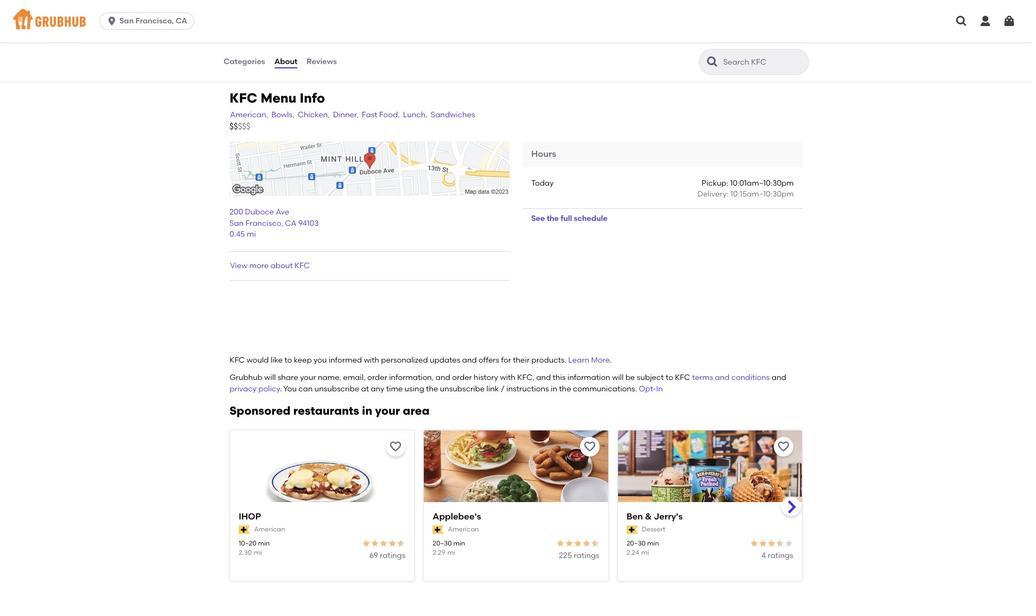 Task type: describe. For each thing, give the bounding box(es) containing it.
francisco
[[246, 219, 281, 228]]

view more about kfc
[[230, 261, 310, 270]]

american for applebee's
[[448, 526, 479, 533]]

the right using
[[426, 384, 438, 393]]

chicken,
[[298, 110, 330, 120]]

information
[[568, 373, 611, 382]]

,
[[281, 219, 283, 228]]

time
[[386, 384, 403, 393]]

hours
[[532, 149, 557, 159]]

94103
[[298, 219, 319, 228]]

4 ratings
[[762, 551, 794, 560]]

you
[[314, 356, 327, 365]]

reviews button
[[306, 42, 338, 81]]

kfc up american,
[[230, 90, 258, 106]]

20–30 for applebee's
[[433, 540, 452, 547]]

dinner, button
[[333, 109, 359, 121]]

mi for ben & jerry's
[[642, 549, 650, 557]]

1 horizontal spatial .
[[610, 356, 612, 365]]

san francisco, ca button
[[99, 12, 199, 30]]

0.45
[[230, 230, 245, 239]]

search icon image
[[706, 55, 719, 68]]

1 will from the left
[[264, 373, 276, 382]]

lunch, button
[[403, 109, 428, 121]]

history
[[474, 373, 499, 382]]

you
[[284, 384, 297, 393]]

full
[[561, 214, 572, 223]]

informed
[[329, 356, 362, 365]]

for
[[501, 356, 511, 365]]

san inside button
[[120, 16, 134, 26]]

1 order from the left
[[368, 373, 387, 382]]

mi inside 200 duboce ave san francisco , ca 94103 0.45 mi
[[247, 230, 256, 239]]

4
[[762, 551, 766, 560]]

sponsored
[[230, 404, 291, 417]]

lunch,
[[403, 110, 428, 120]]

ben & jerry's link
[[627, 511, 794, 523]]

american for ihop
[[254, 526, 285, 533]]

10–20 min 2.30 mi
[[239, 540, 270, 557]]

schedule
[[574, 214, 608, 223]]

ca inside button
[[176, 16, 187, 26]]

learn
[[569, 356, 590, 365]]

conditions
[[732, 373, 770, 382]]

kfc right the about
[[295, 261, 310, 270]]

2 horizontal spatial svg image
[[980, 15, 993, 28]]

ave
[[276, 208, 289, 217]]

and left this
[[537, 373, 551, 382]]

grubhub
[[230, 373, 263, 382]]

their
[[513, 356, 530, 365]]

kfc up the grubhub
[[230, 356, 245, 365]]

would
[[247, 356, 269, 365]]

225 ratings
[[559, 551, 600, 560]]

2.30
[[239, 549, 252, 557]]

this
[[553, 373, 566, 382]]

1 unsubscribe from the left
[[315, 384, 359, 393]]

kfc would like to keep you informed with personalized updates and offers for their products. learn more .
[[230, 356, 612, 365]]

updates
[[430, 356, 461, 365]]

name,
[[318, 373, 341, 382]]

applebee's logo image
[[424, 430, 608, 522]]

svg image
[[1003, 15, 1016, 28]]

subscription pass image for ihop
[[239, 526, 250, 534]]

sandwiches
[[431, 110, 475, 120]]

categories button
[[223, 42, 266, 81]]

see the full schedule
[[532, 214, 608, 223]]

0 vertical spatial with
[[364, 356, 379, 365]]

applebee's link
[[433, 511, 600, 523]]

and down updates
[[436, 373, 451, 382]]

delivery:
[[698, 189, 729, 199]]

69 ratings
[[370, 551, 406, 560]]

10:15am–10:30pm
[[731, 189, 794, 199]]

be
[[626, 373, 635, 382]]

pickup:
[[702, 178, 729, 188]]

ihop logo image
[[230, 430, 414, 522]]

offers
[[479, 356, 500, 365]]

restaurants
[[294, 404, 359, 417]]

kfc,
[[518, 373, 535, 382]]

ben & jerry's
[[627, 511, 683, 522]]

save this restaurant image
[[584, 440, 597, 453]]

in inside grubhub will share your name, email, order information, and order history with kfc, and this information will be subject to kfc terms and conditions and privacy policy . you can unsubscribe at any time using the unsubscribe link / instructions in the communications. opt-in
[[551, 384, 558, 393]]

instructions
[[507, 384, 549, 393]]

see
[[532, 214, 545, 223]]

using
[[405, 384, 424, 393]]

your for area
[[375, 404, 400, 417]]

your for name,
[[300, 373, 316, 382]]

ratings for ihop
[[380, 551, 406, 560]]

chicken, button
[[297, 109, 331, 121]]

to inside grubhub will share your name, email, order information, and order history with kfc, and this information will be subject to kfc terms and conditions and privacy policy . you can unsubscribe at any time using the unsubscribe link / instructions in the communications. opt-in
[[666, 373, 674, 382]]

opt-in link
[[639, 384, 663, 393]]

american,
[[230, 110, 268, 120]]

225
[[559, 551, 572, 560]]

200 duboce ave san francisco , ca 94103 0.45 mi
[[230, 208, 319, 239]]

ratings for ben & jerry's
[[768, 551, 794, 560]]

save this restaurant image for ihop
[[389, 440, 403, 453]]

today
[[532, 178, 554, 188]]

san francisco, ca
[[120, 16, 187, 26]]

in
[[657, 384, 663, 393]]

personalized
[[381, 356, 428, 365]]

more
[[250, 261, 269, 270]]

information,
[[389, 373, 434, 382]]

opt-
[[639, 384, 657, 393]]

ratings for applebee's
[[574, 551, 600, 560]]

$$
[[230, 122, 238, 132]]

svg image inside "san francisco, ca" button
[[106, 16, 117, 27]]

200
[[230, 208, 243, 217]]

duboce
[[245, 208, 274, 217]]



Task type: vqa. For each thing, say whether or not it's contained in the screenshot.
the topmost the in
yes



Task type: locate. For each thing, give the bounding box(es) containing it.
unsubscribe down history
[[440, 384, 485, 393]]

10:01am–10:30pm
[[731, 178, 794, 188]]

20–30 for ben & jerry's
[[627, 540, 646, 547]]

20–30 up "2.29"
[[433, 540, 452, 547]]

3 ratings from the left
[[768, 551, 794, 560]]

and right terms
[[715, 373, 730, 382]]

to right "subject"
[[666, 373, 674, 382]]

Search KFC search field
[[723, 57, 806, 67]]

terms and conditions link
[[693, 373, 770, 382]]

ca right ,
[[285, 219, 297, 228]]

1 horizontal spatial your
[[375, 404, 400, 417]]

ratings right 4
[[768, 551, 794, 560]]

save this restaurant button for ihop
[[386, 437, 406, 457]]

2 will from the left
[[612, 373, 624, 382]]

2 subscription pass image from the left
[[433, 526, 444, 534]]

mi for applebee's
[[448, 549, 456, 557]]

unsubscribe
[[315, 384, 359, 393], [440, 384, 485, 393]]

will up policy
[[264, 373, 276, 382]]

1 vertical spatial .
[[280, 384, 282, 393]]

pickup: 10:01am–10:30pm delivery: 10:15am–10:30pm
[[698, 178, 794, 199]]

0 vertical spatial san
[[120, 16, 134, 26]]

1 horizontal spatial san
[[230, 219, 244, 228]]

1 horizontal spatial ca
[[285, 219, 297, 228]]

1 subscription pass image from the left
[[239, 526, 250, 534]]

info
[[300, 90, 325, 106]]

star icon image
[[362, 539, 371, 548], [371, 539, 380, 548], [380, 539, 388, 548], [388, 539, 397, 548], [397, 539, 406, 548], [397, 539, 406, 548], [556, 539, 565, 548], [565, 539, 574, 548], [574, 539, 582, 548], [582, 539, 591, 548], [591, 539, 600, 548], [591, 539, 600, 548], [750, 539, 759, 548], [759, 539, 768, 548], [768, 539, 776, 548], [776, 539, 785, 548], [776, 539, 785, 548], [785, 539, 794, 548]]

2.24
[[627, 549, 640, 557]]

ihop link
[[239, 511, 406, 523]]

bowls,
[[272, 110, 295, 120]]

1 save this restaurant button from the left
[[386, 437, 406, 457]]

2 save this restaurant image from the left
[[778, 440, 791, 453]]

20–30 inside 20–30 min 2.24 mi
[[627, 540, 646, 547]]

2.29
[[433, 549, 446, 557]]

1 min from the left
[[258, 540, 270, 547]]

. inside grubhub will share your name, email, order information, and order history with kfc, and this information will be subject to kfc terms and conditions and privacy policy . you can unsubscribe at any time using the unsubscribe link / instructions in the communications. opt-in
[[280, 384, 282, 393]]

min
[[258, 540, 270, 547], [454, 540, 465, 547], [648, 540, 659, 547]]

dinner,
[[333, 110, 359, 120]]

svg image
[[956, 15, 969, 28], [980, 15, 993, 28], [106, 16, 117, 27]]

2 order from the left
[[452, 373, 472, 382]]

0 horizontal spatial ratings
[[380, 551, 406, 560]]

like
[[271, 356, 283, 365]]

share
[[278, 373, 298, 382]]

0 horizontal spatial with
[[364, 356, 379, 365]]

min for ben & jerry's
[[648, 540, 659, 547]]

1 20–30 from the left
[[433, 540, 452, 547]]

min down applebee's
[[454, 540, 465, 547]]

20–30
[[433, 540, 452, 547], [627, 540, 646, 547]]

0 horizontal spatial subscription pass image
[[239, 526, 250, 534]]

with
[[364, 356, 379, 365], [500, 373, 516, 382]]

min for ihop
[[258, 540, 270, 547]]

0 horizontal spatial save this restaurant image
[[389, 440, 403, 453]]

your down time
[[375, 404, 400, 417]]

69
[[370, 551, 378, 560]]

0 vertical spatial in
[[551, 384, 558, 393]]

mi inside 10–20 min 2.30 mi
[[254, 549, 262, 557]]

dessert
[[642, 526, 666, 533]]

0 horizontal spatial san
[[120, 16, 134, 26]]

kfc
[[230, 90, 258, 106], [295, 261, 310, 270], [230, 356, 245, 365], [675, 373, 691, 382]]

1 horizontal spatial with
[[500, 373, 516, 382]]

1 save this restaurant image from the left
[[389, 440, 403, 453]]

grubhub will share your name, email, order information, and order history with kfc, and this information will be subject to kfc terms and conditions and privacy policy . you can unsubscribe at any time using the unsubscribe link / instructions in the communications. opt-in
[[230, 373, 787, 393]]

ratings right 225
[[574, 551, 600, 560]]

will
[[264, 373, 276, 382], [612, 373, 624, 382]]

ratings right 69
[[380, 551, 406, 560]]

san left francisco,
[[120, 16, 134, 26]]

at
[[361, 384, 369, 393]]

2 horizontal spatial save this restaurant button
[[774, 437, 794, 457]]

the inside button
[[547, 214, 559, 223]]

min inside 10–20 min 2.30 mi
[[258, 540, 270, 547]]

/
[[501, 384, 505, 393]]

min right 10–20
[[258, 540, 270, 547]]

min for applebee's
[[454, 540, 465, 547]]

communications.
[[573, 384, 637, 393]]

subscription pass image
[[239, 526, 250, 534], [433, 526, 444, 534]]

mi inside 20–30 min 2.24 mi
[[642, 549, 650, 557]]

terms
[[693, 373, 714, 382]]

ben & jerry's logo image
[[618, 430, 803, 522]]

menu
[[261, 90, 297, 106]]

and left 'offers'
[[462, 356, 477, 365]]

reviews
[[307, 57, 337, 66]]

min down dessert
[[648, 540, 659, 547]]

3 min from the left
[[648, 540, 659, 547]]

$$$$$
[[230, 122, 251, 132]]

min inside 20–30 min 2.29 mi
[[454, 540, 465, 547]]

the
[[547, 214, 559, 223], [426, 384, 438, 393], [559, 384, 572, 393]]

0 horizontal spatial ca
[[176, 16, 187, 26]]

2 ratings from the left
[[574, 551, 600, 560]]

0 vertical spatial ca
[[176, 16, 187, 26]]

subscription pass image for applebee's
[[433, 526, 444, 534]]

the down this
[[559, 384, 572, 393]]

ca
[[176, 16, 187, 26], [285, 219, 297, 228]]

to right the like
[[285, 356, 292, 365]]

american, button
[[230, 109, 269, 121]]

fast food, button
[[362, 109, 401, 121]]

. left you
[[280, 384, 282, 393]]

0 horizontal spatial order
[[368, 373, 387, 382]]

1 horizontal spatial to
[[666, 373, 674, 382]]

1 horizontal spatial subscription pass image
[[433, 526, 444, 534]]

0 horizontal spatial save this restaurant button
[[386, 437, 406, 457]]

see the full schedule button
[[523, 209, 617, 229]]

american down ihop
[[254, 526, 285, 533]]

20–30 inside 20–30 min 2.29 mi
[[433, 540, 452, 547]]

3 save this restaurant button from the left
[[774, 437, 794, 457]]

can
[[299, 384, 313, 393]]

sponsored restaurants in your area
[[230, 404, 430, 417]]

in down this
[[551, 384, 558, 393]]

kfc left terms
[[675, 373, 691, 382]]

. up information
[[610, 356, 612, 365]]

ratings
[[380, 551, 406, 560], [574, 551, 600, 560], [768, 551, 794, 560]]

0 vertical spatial your
[[300, 373, 316, 382]]

1 vertical spatial ca
[[285, 219, 297, 228]]

mi right 0.45 on the left of page
[[247, 230, 256, 239]]

your up the can
[[300, 373, 316, 382]]

2 horizontal spatial ratings
[[768, 551, 794, 560]]

order up "any"
[[368, 373, 387, 382]]

mi right 2.30 at the left
[[254, 549, 262, 557]]

0 horizontal spatial .
[[280, 384, 282, 393]]

0 horizontal spatial in
[[362, 404, 373, 417]]

with up email,
[[364, 356, 379, 365]]

your
[[300, 373, 316, 382], [375, 404, 400, 417]]

0 vertical spatial to
[[285, 356, 292, 365]]

&
[[645, 511, 652, 522]]

2 save this restaurant button from the left
[[580, 437, 600, 457]]

food,
[[379, 110, 400, 120]]

products.
[[532, 356, 567, 365]]

save this restaurant image
[[389, 440, 403, 453], [778, 440, 791, 453]]

0 horizontal spatial to
[[285, 356, 292, 365]]

san down 200
[[230, 219, 244, 228]]

any
[[371, 384, 385, 393]]

ca inside 200 duboce ave san francisco , ca 94103 0.45 mi
[[285, 219, 297, 228]]

san inside 200 duboce ave san francisco , ca 94103 0.45 mi
[[230, 219, 244, 228]]

0 horizontal spatial 20–30
[[433, 540, 452, 547]]

mi right "2.29"
[[448, 549, 456, 557]]

learn more link
[[569, 356, 610, 365]]

1 horizontal spatial save this restaurant image
[[778, 440, 791, 453]]

bowls, button
[[271, 109, 295, 121]]

fast
[[362, 110, 378, 120]]

0 vertical spatial .
[[610, 356, 612, 365]]

in down "at"
[[362, 404, 373, 417]]

kfc inside grubhub will share your name, email, order information, and order history with kfc, and this information will be subject to kfc terms and conditions and privacy policy . you can unsubscribe at any time using the unsubscribe link / instructions in the communications. opt-in
[[675, 373, 691, 382]]

ben
[[627, 511, 643, 522]]

categories
[[224, 57, 265, 66]]

applebee's
[[433, 511, 481, 522]]

save this restaurant button for ben & jerry's
[[774, 437, 794, 457]]

order left history
[[452, 373, 472, 382]]

1 american from the left
[[254, 526, 285, 533]]

subject
[[637, 373, 664, 382]]

policy
[[259, 384, 280, 393]]

subscription pass image up 10–20
[[239, 526, 250, 534]]

mi inside 20–30 min 2.29 mi
[[448, 549, 456, 557]]

2 20–30 from the left
[[627, 540, 646, 547]]

ca right francisco,
[[176, 16, 187, 26]]

ihop
[[239, 511, 261, 522]]

1 horizontal spatial will
[[612, 373, 624, 382]]

mi right '2.24'
[[642, 549, 650, 557]]

will left be
[[612, 373, 624, 382]]

area
[[403, 404, 430, 417]]

link
[[487, 384, 499, 393]]

subscription pass image
[[627, 526, 638, 534]]

save this restaurant button
[[386, 437, 406, 457], [580, 437, 600, 457], [774, 437, 794, 457]]

privacy policy link
[[230, 384, 280, 393]]

2 american from the left
[[448, 526, 479, 533]]

unsubscribe down name,
[[315, 384, 359, 393]]

1 horizontal spatial svg image
[[956, 15, 969, 28]]

mi for ihop
[[254, 549, 262, 557]]

1 horizontal spatial unsubscribe
[[440, 384, 485, 393]]

0 horizontal spatial will
[[264, 373, 276, 382]]

1 vertical spatial san
[[230, 219, 244, 228]]

0 horizontal spatial american
[[254, 526, 285, 533]]

view
[[230, 261, 248, 270]]

0 horizontal spatial min
[[258, 540, 270, 547]]

save this restaurant button for applebee's
[[580, 437, 600, 457]]

about
[[271, 261, 293, 270]]

1 vertical spatial to
[[666, 373, 674, 382]]

10–20
[[239, 540, 257, 547]]

1 horizontal spatial save this restaurant button
[[580, 437, 600, 457]]

to
[[285, 356, 292, 365], [666, 373, 674, 382]]

1 horizontal spatial in
[[551, 384, 558, 393]]

1 ratings from the left
[[380, 551, 406, 560]]

2 horizontal spatial min
[[648, 540, 659, 547]]

0 horizontal spatial unsubscribe
[[315, 384, 359, 393]]

more
[[592, 356, 610, 365]]

san
[[120, 16, 134, 26], [230, 219, 244, 228]]

1 horizontal spatial order
[[452, 373, 472, 382]]

1 vertical spatial with
[[500, 373, 516, 382]]

2 min from the left
[[454, 540, 465, 547]]

and right 'conditions'
[[772, 373, 787, 382]]

american, bowls, chicken, dinner, fast food, lunch, sandwiches
[[230, 110, 475, 120]]

american
[[254, 526, 285, 533], [448, 526, 479, 533]]

1 vertical spatial your
[[375, 404, 400, 417]]

the left full
[[547, 214, 559, 223]]

1 horizontal spatial 20–30
[[627, 540, 646, 547]]

2 unsubscribe from the left
[[440, 384, 485, 393]]

min inside 20–30 min 2.24 mi
[[648, 540, 659, 547]]

your inside grubhub will share your name, email, order information, and order history with kfc, and this information will be subject to kfc terms and conditions and privacy policy . you can unsubscribe at any time using the unsubscribe link / instructions in the communications. opt-in
[[300, 373, 316, 382]]

main navigation navigation
[[0, 0, 1033, 42]]

email,
[[343, 373, 366, 382]]

1 horizontal spatial ratings
[[574, 551, 600, 560]]

about
[[275, 57, 298, 66]]

with up /
[[500, 373, 516, 382]]

order
[[368, 373, 387, 382], [452, 373, 472, 382]]

kfc menu info
[[230, 90, 325, 106]]

american down applebee's
[[448, 526, 479, 533]]

save this restaurant image for ben & jerry's
[[778, 440, 791, 453]]

subscription pass image up 20–30 min 2.29 mi at the left
[[433, 526, 444, 534]]

with inside grubhub will share your name, email, order information, and order history with kfc, and this information will be subject to kfc terms and conditions and privacy policy . you can unsubscribe at any time using the unsubscribe link / instructions in the communications. opt-in
[[500, 373, 516, 382]]

1 horizontal spatial min
[[454, 540, 465, 547]]

1 horizontal spatial american
[[448, 526, 479, 533]]

1 vertical spatial in
[[362, 404, 373, 417]]

francisco,
[[136, 16, 174, 26]]

0 horizontal spatial your
[[300, 373, 316, 382]]

20–30 up '2.24'
[[627, 540, 646, 547]]

0 horizontal spatial svg image
[[106, 16, 117, 27]]



